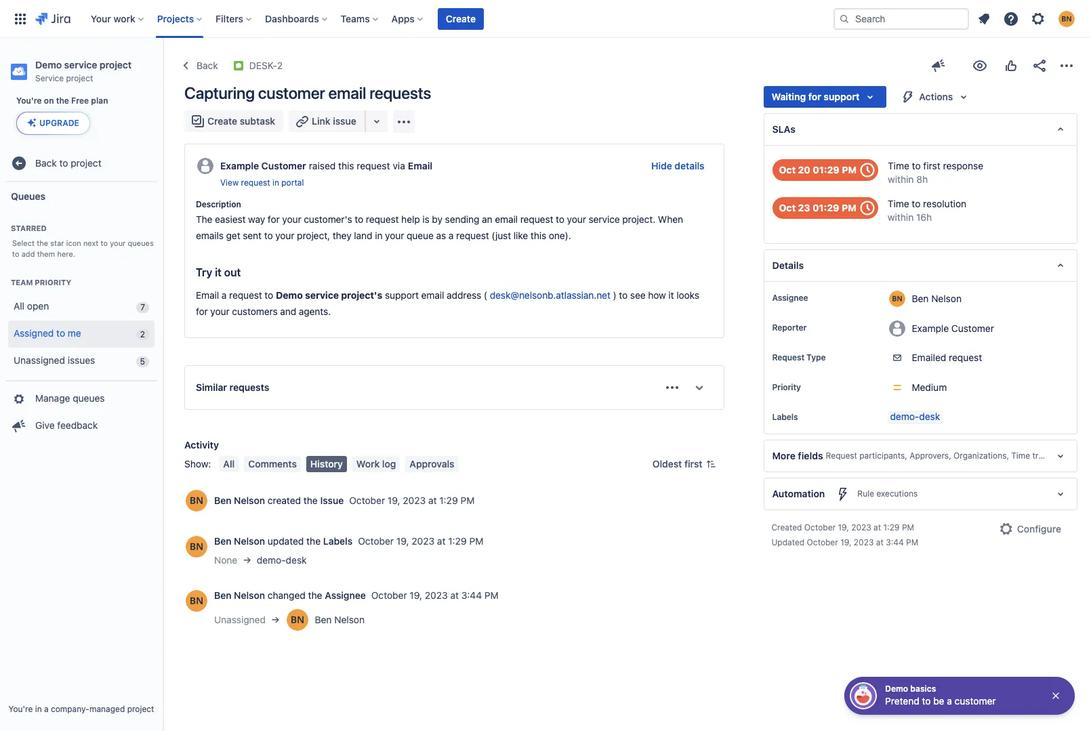 Task type: vqa. For each thing, say whether or not it's contained in the screenshot.
ADDRESS at top left
yes



Task type: locate. For each thing, give the bounding box(es) containing it.
0 vertical spatial email
[[408, 160, 432, 171]]

19, for ben nelson changed the assignee october 19, 2023 at 3:44 pm
[[410, 590, 422, 601]]

to up 8h
[[912, 160, 921, 171]]

your work
[[91, 13, 135, 24]]

try
[[196, 266, 212, 279]]

team priority group
[[5, 263, 157, 380]]

2 up 5
[[140, 329, 145, 339]]

to inside time to first response within 8h
[[912, 160, 921, 171]]

ben nelson up example customer
[[912, 292, 962, 304]]

to down upgrade
[[59, 157, 68, 169]]

be
[[933, 695, 944, 707]]

2 horizontal spatial for
[[808, 91, 821, 102]]

create for create subtask
[[207, 115, 237, 127]]

all left the open
[[14, 300, 24, 312]]

unassigned issues
[[14, 355, 95, 366]]

this inside the easiest way for your customer's to request help is by sending an email request to your service project. when emails get sent to your project, they land in your queue as a request (just like this one).
[[531, 230, 546, 241]]

01:29 right the 23
[[813, 202, 839, 214]]

2023 for ben nelson updated the labels october 19, 2023 at 1:29 pm
[[412, 535, 435, 547]]

via
[[393, 160, 405, 171]]

1 vertical spatial first
[[684, 458, 702, 470]]

projects button
[[153, 8, 207, 29]]

an
[[482, 214, 492, 225]]

assignee down ben nelson updated the labels october 19, 2023 at 1:29 pm
[[325, 590, 366, 601]]

raised
[[309, 160, 336, 171]]

0 horizontal spatial first
[[684, 458, 702, 470]]

to up within 16h button
[[912, 198, 921, 209]]

team priority
[[11, 278, 71, 286]]

queues
[[11, 190, 45, 202]]

1 vertical spatial you're
[[8, 704, 33, 714]]

unassigned for unassigned
[[214, 614, 266, 626]]

first
[[923, 160, 940, 171], [684, 458, 702, 470]]

first inside button
[[684, 458, 702, 470]]

1:29 inside created october 19, 2023 at 1:29 pm updated october 19, 2023 at 3:44 pm
[[883, 523, 900, 533]]

ben for issue
[[214, 495, 231, 506]]

nelson down ben nelson changed the assignee october 19, 2023 at 3:44 pm
[[334, 614, 365, 626]]

queues up give feedback button on the bottom left of page
[[73, 392, 105, 404]]

2 vertical spatial in
[[35, 704, 42, 714]]

0 vertical spatial in
[[272, 178, 279, 188]]

0 horizontal spatial requests
[[229, 382, 269, 393]]

description
[[196, 199, 241, 210]]

first inside time to first response within 8h
[[923, 160, 940, 171]]

all inside button
[[223, 458, 235, 470]]

request type
[[772, 352, 826, 363]]

watch options: you are not watching this issue, 0 people watching image
[[972, 58, 988, 74]]

0 vertical spatial demo
[[35, 59, 62, 70]]

0 vertical spatial demo-
[[890, 411, 919, 422]]

0 vertical spatial customer
[[261, 160, 306, 171]]

example customer raised this request via email
[[220, 160, 432, 171]]

actions
[[919, 91, 953, 102]]

queues inside button
[[73, 392, 105, 404]]

all open
[[14, 300, 49, 312]]

a
[[449, 230, 454, 241], [222, 289, 227, 301], [947, 695, 952, 707], [44, 704, 49, 714]]

similar
[[196, 382, 227, 393]]

reporter pin to top. only you can see pinned fields. image
[[809, 323, 820, 333]]

0 horizontal spatial 2
[[140, 329, 145, 339]]

customer for example customer
[[951, 322, 994, 334]]

0 vertical spatial ben nelson
[[912, 292, 962, 304]]

link
[[312, 115, 330, 127]]

01:29 for 20
[[813, 164, 840, 176]]

it inside ) to see how it looks for your customers and agents.
[[669, 289, 674, 301]]

menu bar
[[216, 456, 461, 472]]

requests up add app icon
[[369, 83, 431, 102]]

the left issue
[[303, 495, 318, 506]]

project right "managed" at the left
[[127, 704, 154, 714]]

to right the next
[[101, 239, 108, 247]]

in left company-
[[35, 704, 42, 714]]

all for all
[[223, 458, 235, 470]]

0 horizontal spatial assignee
[[325, 590, 366, 601]]

1 vertical spatial for
[[268, 214, 280, 225]]

1 horizontal spatial 3:44
[[886, 537, 904, 548]]

1 vertical spatial requests
[[229, 382, 269, 393]]

2 up the capturing customer email requests
[[277, 60, 283, 71]]

example up emailed
[[912, 322, 949, 334]]

0 vertical spatial labels
[[772, 412, 798, 422]]

0 horizontal spatial unassigned
[[14, 355, 65, 366]]

priority inside group
[[35, 278, 71, 286]]

0 horizontal spatial create
[[207, 115, 237, 127]]

time inside time to first response within 8h
[[888, 160, 909, 171]]

0 horizontal spatial for
[[196, 306, 208, 317]]

19, for ben nelson updated the labels october 19, 2023 at 1:29 pm
[[396, 535, 409, 547]]

details
[[772, 260, 804, 271]]

nelson up the none
[[234, 535, 265, 547]]

1 vertical spatial demo-desk
[[257, 554, 307, 566]]

time inside the time to resolution within 16h
[[888, 198, 909, 209]]

capturing
[[184, 83, 255, 102]]

your right the next
[[110, 239, 126, 247]]

create button
[[438, 8, 484, 29]]

19,
[[388, 495, 400, 506], [838, 523, 849, 533], [396, 535, 409, 547], [840, 537, 852, 548], [410, 590, 422, 601]]

support right waiting
[[824, 91, 860, 102]]

appswitcher icon image
[[12, 11, 28, 27]]

open
[[27, 300, 49, 312]]

0 horizontal spatial demo-
[[257, 554, 286, 566]]

add app image
[[396, 114, 412, 130]]

1 vertical spatial customer
[[955, 695, 996, 707]]

ben down the none
[[214, 590, 231, 601]]

basics
[[910, 684, 936, 694]]

assignee
[[772, 293, 808, 303], [325, 590, 366, 601]]

1 vertical spatial support
[[385, 289, 419, 301]]

email up the (just
[[495, 214, 518, 225]]

demo inside "demo service project service project"
[[35, 59, 62, 70]]

at
[[428, 495, 437, 506], [874, 523, 881, 533], [437, 535, 446, 547], [876, 537, 884, 548], [450, 590, 459, 601]]

search image
[[839, 13, 850, 24]]

queues right the next
[[128, 239, 154, 247]]

0 horizontal spatial customer
[[261, 160, 306, 171]]

0 horizontal spatial service
[[64, 59, 97, 70]]

0 horizontal spatial demo
[[35, 59, 62, 70]]

demo-desk down "updated"
[[257, 554, 307, 566]]

to inside 'link'
[[59, 157, 68, 169]]

vote options: no one has voted for this issue yet. image
[[1003, 58, 1019, 74]]

requests right similar
[[229, 382, 269, 393]]

service
[[64, 59, 97, 70], [589, 214, 620, 225], [305, 289, 339, 301]]

it
[[215, 266, 222, 279], [669, 289, 674, 301]]

group
[[5, 380, 157, 444]]

copy link to issue image
[[280, 60, 291, 70]]

0 horizontal spatial 3:44
[[461, 590, 482, 601]]

notifications image
[[976, 11, 992, 27]]

0 horizontal spatial in
[[35, 704, 42, 714]]

0 vertical spatial customer
[[258, 83, 325, 102]]

create subtask
[[207, 115, 275, 127]]

customer
[[258, 83, 325, 102], [955, 695, 996, 707]]

2 vertical spatial for
[[196, 306, 208, 317]]

issue
[[333, 115, 356, 127]]

2 01:29 from the top
[[813, 202, 839, 214]]

1 horizontal spatial this
[[531, 230, 546, 241]]

for inside dropdown button
[[808, 91, 821, 102]]

0 horizontal spatial all
[[14, 300, 24, 312]]

0 vertical spatial 1:29
[[439, 495, 458, 506]]

0 vertical spatial email
[[328, 83, 366, 102]]

all inside team priority group
[[14, 300, 24, 312]]

queues
[[128, 239, 154, 247], [73, 392, 105, 404]]

it right how
[[669, 289, 674, 301]]

1 vertical spatial demo
[[276, 289, 303, 301]]

back inside 'link'
[[35, 157, 57, 169]]

your left project,
[[275, 230, 294, 241]]

priority down the request
[[772, 382, 801, 392]]

email left address
[[421, 289, 444, 301]]

banner containing your work
[[0, 0, 1091, 38]]

customer down copy link to issue image at the top left of page
[[258, 83, 325, 102]]

nelson left created
[[234, 495, 265, 506]]

labels left labels pin to top. only you can see pinned fields. "icon" at the right bottom of page
[[772, 412, 798, 422]]

1 01:29 from the top
[[813, 164, 840, 176]]

2
[[277, 60, 283, 71], [140, 329, 145, 339]]

2 horizontal spatial in
[[375, 230, 383, 241]]

at for ben nelson changed the assignee october 19, 2023 at 3:44 pm
[[450, 590, 459, 601]]

desk down "medium"
[[919, 411, 940, 422]]

demo- down "medium"
[[890, 411, 919, 422]]

back
[[197, 60, 218, 71], [35, 157, 57, 169]]

history
[[310, 458, 343, 470]]

ben nelson down ben nelson changed the assignee october 19, 2023 at 3:44 pm
[[315, 614, 365, 626]]

1 horizontal spatial all
[[223, 458, 235, 470]]

all button
[[219, 456, 239, 472]]

desk-2 link
[[249, 58, 283, 74]]

link web pages and more image
[[368, 113, 385, 129]]

it right try at the top left
[[215, 266, 222, 279]]

customer up portal
[[261, 160, 306, 171]]

labels down issue
[[323, 535, 353, 547]]

slas
[[772, 123, 796, 135]]

0 vertical spatial back
[[197, 60, 218, 71]]

the for ben nelson changed the assignee october 19, 2023 at 3:44 pm
[[308, 590, 322, 601]]

1 vertical spatial queues
[[73, 392, 105, 404]]

2 horizontal spatial demo
[[885, 684, 908, 694]]

demo-desk link
[[887, 411, 943, 424]]

at for ben nelson created the issue october 19, 2023 at 1:29 pm
[[428, 495, 437, 506]]

Search field
[[834, 8, 969, 29]]

time up within 16h button
[[888, 198, 909, 209]]

october for ben nelson updated the labels october 19, 2023 at 1:29 pm
[[358, 535, 394, 547]]

0 vertical spatial first
[[923, 160, 940, 171]]

more fields
[[772, 450, 823, 462]]

customer inside demo basics pretend to be a customer
[[955, 695, 996, 707]]

nelson left changed
[[234, 590, 265, 601]]

customer right be
[[955, 695, 996, 707]]

demo up pretend
[[885, 684, 908, 694]]

october right updated
[[807, 537, 838, 548]]

apps button
[[387, 8, 428, 29]]

unassigned inside team priority group
[[14, 355, 65, 366]]

0 horizontal spatial support
[[385, 289, 419, 301]]

1 oct from the top
[[779, 164, 796, 176]]

looks
[[677, 289, 699, 301]]

banner
[[0, 0, 1091, 38]]

desk down "updated"
[[286, 554, 307, 566]]

unassigned down assigned
[[14, 355, 65, 366]]

the right changed
[[308, 590, 322, 601]]

0 vertical spatial demo-desk
[[890, 411, 940, 422]]

request up "like" at the left top of the page
[[520, 214, 553, 225]]

1 horizontal spatial for
[[268, 214, 280, 225]]

in right land in the left of the page
[[375, 230, 383, 241]]

0 vertical spatial you're
[[16, 96, 42, 106]]

oct for oct 20 01:29 pm
[[779, 164, 796, 176]]

19, for ben nelson created the issue october 19, 2023 at 1:29 pm
[[388, 495, 400, 506]]

demo-desk down "medium"
[[890, 411, 940, 422]]

1 horizontal spatial demo-desk
[[890, 411, 940, 422]]

1 horizontal spatial ben nelson
[[912, 292, 962, 304]]

queues inside the starred select the star icon next to your queues to add them here.
[[128, 239, 154, 247]]

hide details button
[[643, 155, 713, 177]]

unassigned down the none
[[214, 614, 266, 626]]

create inside button
[[207, 115, 237, 127]]

customer up emailed request
[[951, 322, 994, 334]]

0 horizontal spatial ben nelson
[[315, 614, 365, 626]]

create
[[446, 13, 476, 24], [207, 115, 237, 127]]

next
[[83, 239, 99, 247]]

0 vertical spatial 01:29
[[813, 164, 840, 176]]

ben down the 'all' button
[[214, 495, 231, 506]]

support right project's at left
[[385, 289, 419, 301]]

request down example customer
[[949, 352, 982, 363]]

to inside ) to see how it looks for your customers and agents.
[[619, 289, 628, 301]]

0 vertical spatial time
[[888, 160, 909, 171]]

1 vertical spatial priority
[[772, 382, 801, 392]]

1 vertical spatial ben nelson
[[315, 614, 365, 626]]

1 vertical spatial email
[[196, 289, 219, 301]]

0 vertical spatial create
[[446, 13, 476, 24]]

0 horizontal spatial example
[[220, 160, 259, 171]]

0 vertical spatial within
[[888, 174, 914, 185]]

1 horizontal spatial it
[[669, 289, 674, 301]]

to up customers
[[265, 289, 273, 301]]

clockicon image
[[857, 159, 878, 181], [857, 197, 878, 219]]

1:29 for ben nelson created the issue october 19, 2023 at 1:29 pm
[[439, 495, 458, 506]]

1:29
[[439, 495, 458, 506], [883, 523, 900, 533], [448, 535, 467, 547]]

email right via on the top left of the page
[[408, 160, 432, 171]]

view
[[220, 178, 239, 188]]

1:29 for ben nelson updated the labels october 19, 2023 at 1:29 pm
[[448, 535, 467, 547]]

demo
[[35, 59, 62, 70], [276, 289, 303, 301], [885, 684, 908, 694]]

your left customers
[[210, 306, 230, 317]]

for right waiting
[[808, 91, 821, 102]]

1 vertical spatial labels
[[323, 535, 353, 547]]

the for ben nelson created the issue october 19, 2023 at 1:29 pm
[[303, 495, 318, 506]]

1 horizontal spatial 2
[[277, 60, 283, 71]]

ben nelson changed the assignee october 19, 2023 at 3:44 pm
[[214, 590, 499, 601]]

1 horizontal spatial queues
[[128, 239, 154, 247]]

service up agents.
[[305, 289, 339, 301]]

within left 8h
[[888, 174, 914, 185]]

0 vertical spatial oct
[[779, 164, 796, 176]]

to left me
[[56, 327, 65, 339]]

waiting for support
[[772, 91, 860, 102]]

0 vertical spatial requests
[[369, 83, 431, 102]]

to left be
[[922, 695, 931, 707]]

service left project.
[[589, 214, 620, 225]]

dashboards button
[[261, 8, 333, 29]]

demo- down "updated"
[[257, 554, 286, 566]]

more
[[772, 450, 796, 462]]

1 horizontal spatial desk
[[919, 411, 940, 422]]

0 vertical spatial all
[[14, 300, 24, 312]]

ben
[[912, 292, 929, 304], [214, 495, 231, 506], [214, 535, 231, 547], [214, 590, 231, 601], [315, 614, 332, 626]]

to right ) on the top right
[[619, 289, 628, 301]]

within 8h button
[[888, 173, 928, 186]]

0 vertical spatial unassigned
[[14, 355, 65, 366]]

you're in a company-managed project
[[8, 704, 154, 714]]

approvals button
[[406, 456, 459, 472]]

1 horizontal spatial customer
[[955, 695, 996, 707]]

close image
[[1050, 691, 1061, 701]]

5
[[140, 356, 145, 366]]

your down help
[[385, 230, 404, 241]]

back up queues
[[35, 157, 57, 169]]

1 vertical spatial desk
[[286, 554, 307, 566]]

request right view
[[241, 178, 270, 188]]

this right raised at the top left of page
[[338, 160, 354, 171]]

the up them
[[37, 239, 48, 247]]

service up free
[[64, 59, 97, 70]]

1 vertical spatial assignee
[[325, 590, 366, 601]]

clockicon image left within 8h button at top
[[857, 159, 878, 181]]

the
[[56, 96, 69, 106], [37, 239, 48, 247], [303, 495, 318, 506], [306, 535, 321, 547], [308, 590, 322, 601]]

1 vertical spatial in
[[375, 230, 383, 241]]

1 horizontal spatial customer
[[951, 322, 994, 334]]

1 vertical spatial 1:29
[[883, 523, 900, 533]]

upgrade button
[[17, 113, 89, 134]]

labels pin to top. only you can see pinned fields. image
[[801, 412, 811, 423]]

october down ben nelson updated the labels october 19, 2023 at 1:29 pm
[[371, 590, 407, 601]]

sent
[[243, 230, 262, 241]]

october right issue
[[349, 495, 385, 506]]

unassigned for unassigned issues
[[14, 355, 65, 366]]

0 horizontal spatial back
[[35, 157, 57, 169]]

queue
[[407, 230, 434, 241]]

priority
[[35, 278, 71, 286], [772, 382, 801, 392]]

create inside button
[[446, 13, 476, 24]]

2 horizontal spatial service
[[589, 214, 620, 225]]

priority up the open
[[35, 278, 71, 286]]

0 horizontal spatial this
[[338, 160, 354, 171]]

0 vertical spatial priority
[[35, 278, 71, 286]]

give feedback image
[[931, 58, 947, 74]]

project,
[[297, 230, 330, 241]]

work
[[356, 458, 380, 470]]

desk-2
[[249, 60, 283, 71]]

for right way
[[268, 214, 280, 225]]

email up issue
[[328, 83, 366, 102]]

assigned to me
[[14, 327, 81, 339]]

example up view
[[220, 160, 259, 171]]

1 horizontal spatial back
[[197, 60, 218, 71]]

1 vertical spatial it
[[669, 289, 674, 301]]

example for example customer raised this request via email
[[220, 160, 259, 171]]

demo for demo service project
[[35, 59, 62, 70]]

2 vertical spatial demo
[[885, 684, 908, 694]]

team
[[11, 278, 33, 286]]

back for back
[[197, 60, 218, 71]]

projects
[[157, 13, 194, 24]]

customer's
[[304, 214, 352, 225]]

the inside the starred select the star icon next to your queues to add them here.
[[37, 239, 48, 247]]

create down capturing
[[207, 115, 237, 127]]

0 vertical spatial example
[[220, 160, 259, 171]]

starred group
[[5, 210, 157, 263]]

first left newest first "image"
[[684, 458, 702, 470]]

1 vertical spatial service
[[589, 214, 620, 225]]

the right on
[[56, 96, 69, 106]]

demo service project service project
[[35, 59, 132, 83]]

demo-
[[890, 411, 919, 422], [257, 554, 286, 566]]

2 oct from the top
[[779, 202, 796, 214]]

get
[[226, 230, 240, 241]]

1 vertical spatial all
[[223, 458, 235, 470]]

in inside "view request in portal" link
[[272, 178, 279, 188]]

1 vertical spatial within
[[888, 211, 914, 223]]

) to see how it looks for your customers and agents.
[[196, 289, 702, 317]]

within inside the time to resolution within 16h
[[888, 211, 914, 223]]

to up one).
[[556, 214, 564, 225]]

1 vertical spatial 01:29
[[813, 202, 839, 214]]

for
[[808, 91, 821, 102], [268, 214, 280, 225], [196, 306, 208, 317]]

oldest first button
[[644, 456, 724, 472]]

for inside ) to see how it looks for your customers and agents.
[[196, 306, 208, 317]]

a right be
[[947, 695, 952, 707]]

demo inside demo basics pretend to be a customer
[[885, 684, 908, 694]]

oct 23 01:29 pm
[[779, 202, 857, 214]]

you're for you're on the free plan
[[16, 96, 42, 106]]

email down try at the top left
[[196, 289, 219, 301]]

all right show:
[[223, 458, 235, 470]]

service request image
[[233, 60, 244, 71]]

time to resolution within 16h
[[888, 198, 966, 223]]

1 vertical spatial demo-
[[257, 554, 286, 566]]

1 vertical spatial 2
[[140, 329, 145, 339]]

1 horizontal spatial unassigned
[[214, 614, 266, 626]]

project inside 'link'
[[71, 157, 101, 169]]

1 vertical spatial create
[[207, 115, 237, 127]]

you're left on
[[16, 96, 42, 106]]

automation
[[772, 488, 825, 500]]

try it out
[[196, 266, 241, 279]]

like
[[514, 230, 528, 241]]

2 inside team priority group
[[140, 329, 145, 339]]

a left company-
[[44, 704, 49, 714]]

oct left the 23
[[779, 202, 796, 214]]

jira image
[[35, 11, 70, 27], [35, 11, 70, 27]]

1 horizontal spatial example
[[912, 322, 949, 334]]

october down the ben nelson created the issue october 19, 2023 at 1:29 pm
[[358, 535, 394, 547]]

1 vertical spatial customer
[[951, 322, 994, 334]]

for down try at the top left
[[196, 306, 208, 317]]



Task type: describe. For each thing, give the bounding box(es) containing it.
your up one).
[[567, 214, 586, 225]]

time for time to first response within 8h
[[888, 160, 909, 171]]

nelson up example customer
[[931, 292, 962, 304]]

the
[[196, 214, 212, 225]]

email inside the easiest way for your customer's to request help is by sending an email request to your service project. when emails get sent to your project, they land in your queue as a request (just like this one).
[[495, 214, 518, 225]]

give feedback
[[35, 420, 98, 431]]

automation element
[[763, 478, 1078, 510]]

your profile and settings image
[[1059, 11, 1075, 27]]

your inside the starred select the star icon next to your queues to add them here.
[[110, 239, 126, 247]]

0 horizontal spatial labels
[[323, 535, 353, 547]]

desk-
[[249, 60, 277, 71]]

type
[[807, 352, 826, 363]]

plan
[[91, 96, 108, 106]]

and
[[280, 306, 296, 317]]

starred select the star icon next to your queues to add them here.
[[11, 224, 154, 258]]

within inside time to first response within 8h
[[888, 174, 914, 185]]

oldest first
[[653, 458, 702, 470]]

manage queues button
[[5, 385, 157, 412]]

assigned
[[14, 327, 54, 339]]

your up project,
[[282, 214, 301, 225]]

to left "add" at the left top
[[12, 249, 19, 258]]

pretend
[[885, 695, 919, 707]]

how
[[648, 289, 666, 301]]

more fields element
[[763, 440, 1078, 472]]

easiest
[[215, 214, 246, 225]]

share image
[[1031, 58, 1048, 74]]

on
[[44, 96, 54, 106]]

1 horizontal spatial assignee
[[772, 293, 808, 303]]

executions
[[877, 489, 918, 499]]

sending
[[445, 214, 479, 225]]

customer for example customer raised this request via email
[[261, 160, 306, 171]]

rule
[[858, 489, 874, 499]]

service inside "demo service project service project"
[[64, 59, 97, 70]]

at for ben nelson updated the labels october 19, 2023 at 1:29 pm
[[437, 535, 446, 547]]

to up land in the left of the page
[[355, 214, 363, 225]]

1 horizontal spatial demo-
[[890, 411, 919, 422]]

in inside the easiest way for your customer's to request help is by sending an email request to your service project. when emails get sent to your project, they land in your queue as a request (just like this one).
[[375, 230, 383, 241]]

ben down ben nelson changed the assignee october 19, 2023 at 3:44 pm
[[315, 614, 332, 626]]

log
[[382, 458, 396, 470]]

back link
[[176, 55, 222, 77]]

to inside team priority group
[[56, 327, 65, 339]]

october right created
[[804, 523, 836, 533]]

october for ben nelson created the issue october 19, 2023 at 1:29 pm
[[349, 495, 385, 506]]

history button
[[306, 456, 347, 472]]

20
[[798, 164, 810, 176]]

0 vertical spatial this
[[338, 160, 354, 171]]

service inside the easiest way for your customer's to request help is by sending an email request to your service project. when emails get sent to your project, they land in your queue as a request (just like this one).
[[589, 214, 620, 225]]

by
[[432, 214, 442, 225]]

dashboards
[[265, 13, 319, 24]]

response
[[943, 160, 983, 171]]

project.
[[622, 214, 655, 225]]

2 vertical spatial email
[[421, 289, 444, 301]]

work log
[[356, 458, 396, 470]]

all for all open
[[14, 300, 24, 312]]

to right sent
[[264, 230, 273, 241]]

slas element
[[763, 113, 1078, 146]]

ben for assignee
[[214, 590, 231, 601]]

apps
[[392, 13, 415, 24]]

october for ben nelson changed the assignee october 19, 2023 at 3:44 pm
[[371, 590, 407, 601]]

1 horizontal spatial email
[[408, 160, 432, 171]]

configure link
[[990, 518, 1069, 540]]

changed
[[268, 590, 306, 601]]

example for example customer
[[912, 322, 949, 334]]

1 horizontal spatial requests
[[369, 83, 431, 102]]

oct 20 01:29 pm
[[779, 164, 857, 176]]

customers
[[232, 306, 278, 317]]

project up free
[[66, 73, 93, 83]]

to inside the time to resolution within 16h
[[912, 198, 921, 209]]

request up land in the left of the page
[[366, 214, 399, 225]]

the for ben nelson updated the labels october 19, 2023 at 1:29 pm
[[306, 535, 321, 547]]

newest first image
[[705, 459, 716, 470]]

back to project link
[[5, 150, 157, 177]]

0 horizontal spatial email
[[196, 289, 219, 301]]

ben nelson created the issue october 19, 2023 at 1:29 pm
[[214, 495, 475, 506]]

01:29 for 23
[[813, 202, 839, 214]]

none
[[214, 554, 237, 566]]

emailed request
[[912, 352, 982, 363]]

hide
[[651, 160, 672, 171]]

0 horizontal spatial demo-desk
[[257, 554, 307, 566]]

approvals
[[410, 458, 454, 470]]

group containing manage queues
[[5, 380, 157, 444]]

0 horizontal spatial email
[[328, 83, 366, 102]]

service
[[35, 73, 64, 83]]

create for create
[[446, 13, 476, 24]]

details element
[[763, 249, 1078, 282]]

help
[[401, 214, 420, 225]]

fields
[[798, 450, 823, 462]]

clockicon image for oct 23 01:29 pm
[[857, 197, 878, 219]]

(
[[484, 289, 487, 301]]

back for back to project
[[35, 157, 57, 169]]

emailed
[[912, 352, 946, 363]]

view request in portal
[[220, 178, 304, 188]]

address
[[447, 289, 481, 301]]

project up plan
[[99, 59, 132, 70]]

request up customers
[[229, 289, 262, 301]]

show image
[[688, 377, 710, 399]]

0 horizontal spatial customer
[[258, 83, 325, 102]]

subtask
[[240, 115, 275, 127]]

created october 19, 2023 at 1:29 pm updated october 19, 2023 at 3:44 pm
[[772, 523, 918, 548]]

3:44 inside created october 19, 2023 at 1:29 pm updated october 19, 2023 at 3:44 pm
[[886, 537, 904, 548]]

a inside demo basics pretend to be a customer
[[947, 695, 952, 707]]

project's
[[341, 289, 382, 301]]

company-
[[51, 704, 89, 714]]

1 horizontal spatial demo
[[276, 289, 303, 301]]

2023 for ben nelson changed the assignee october 19, 2023 at 3:44 pm
[[425, 590, 448, 601]]

when
[[658, 214, 683, 225]]

demo for demo basics
[[885, 684, 908, 694]]

2023 for ben nelson created the issue october 19, 2023 at 1:29 pm
[[403, 495, 426, 506]]

nelson for labels
[[234, 535, 265, 547]]

hide details
[[651, 160, 704, 171]]

your
[[91, 13, 111, 24]]

request down sending on the left top
[[456, 230, 489, 241]]

manage queues
[[35, 392, 105, 404]]

add
[[21, 249, 35, 258]]

7
[[140, 302, 145, 312]]

menu bar containing all
[[216, 456, 461, 472]]

a down try it out
[[222, 289, 227, 301]]

demo basics pretend to be a customer
[[885, 684, 996, 707]]

ben down details element
[[912, 292, 929, 304]]

2 inside 'link'
[[277, 60, 283, 71]]

0 horizontal spatial it
[[215, 266, 222, 279]]

you're for you're in a company-managed project
[[8, 704, 33, 714]]

ben for labels
[[214, 535, 231, 547]]

help image
[[1003, 11, 1019, 27]]

me
[[68, 327, 81, 339]]

updated
[[268, 535, 304, 547]]

as
[[436, 230, 446, 241]]

your inside ) to see how it looks for your customers and agents.
[[210, 306, 230, 317]]

details
[[675, 160, 704, 171]]

icon
[[66, 239, 81, 247]]

1 horizontal spatial service
[[305, 289, 339, 301]]

actions button
[[892, 86, 980, 108]]

activity
[[184, 439, 219, 451]]

desk inside "demo-desk" link
[[919, 411, 940, 422]]

link issue button
[[289, 110, 366, 132]]

settings image
[[1030, 11, 1046, 27]]

comments
[[248, 458, 297, 470]]

out
[[224, 266, 241, 279]]

clockicon image for oct 20 01:29 pm
[[857, 159, 878, 181]]

8h
[[916, 174, 928, 185]]

nelson for assignee
[[234, 590, 265, 601]]

actions image
[[1059, 58, 1075, 74]]

1 horizontal spatial priority
[[772, 382, 801, 392]]

view request in portal link
[[220, 177, 304, 188]]

desk@nelsonb.atlassian.net link
[[490, 289, 611, 301]]

give feedback button
[[5, 412, 157, 440]]

1 horizontal spatial labels
[[772, 412, 798, 422]]

star
[[50, 239, 64, 247]]

starred
[[11, 224, 47, 233]]

to inside demo basics pretend to be a customer
[[922, 695, 931, 707]]

time to first response within 8h
[[888, 160, 983, 185]]

support inside dropdown button
[[824, 91, 860, 102]]

teams button
[[337, 8, 383, 29]]

issue
[[320, 495, 344, 506]]

nelson for issue
[[234, 495, 265, 506]]

sidebar navigation image
[[148, 54, 178, 81]]

a inside the easiest way for your customer's to request help is by sending an email request to your service project. when emails get sent to your project, they land in your queue as a request (just like this one).
[[449, 230, 454, 241]]

managed
[[89, 704, 125, 714]]

rule executions
[[858, 489, 918, 499]]

reporter
[[772, 323, 807, 333]]

request left via on the top left of the page
[[357, 160, 390, 171]]

1 vertical spatial 3:44
[[461, 590, 482, 601]]

primary element
[[8, 0, 834, 38]]

for inside the easiest way for your customer's to request help is by sending an email request to your service project. when emails get sent to your project, they land in your queue as a request (just like this one).
[[268, 214, 280, 225]]

time for time to resolution within 16h
[[888, 198, 909, 209]]

oct for oct 23 01:29 pm
[[779, 202, 796, 214]]

here.
[[57, 249, 75, 258]]



